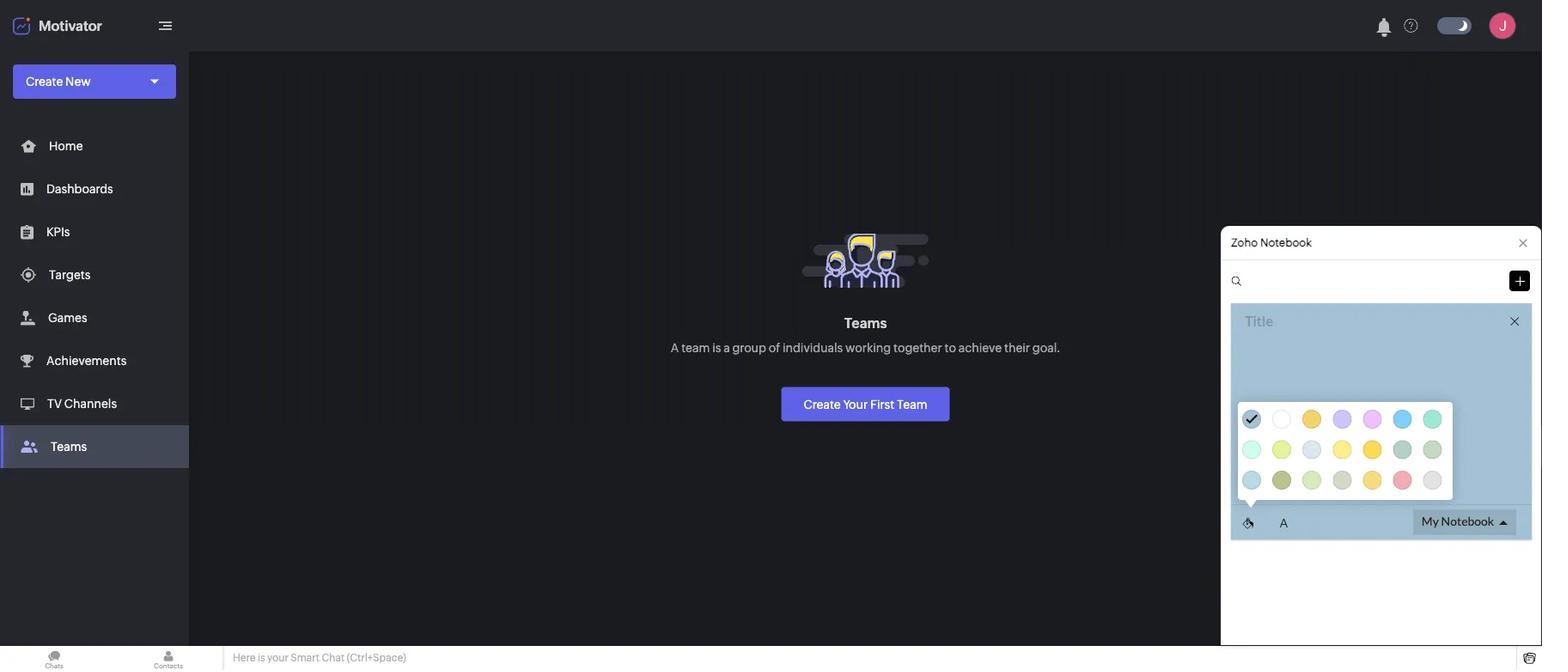 Task type: describe. For each thing, give the bounding box(es) containing it.
targets
[[49, 268, 91, 282]]

here
[[233, 652, 256, 664]]

create your first team
[[804, 398, 928, 411]]

group
[[733, 341, 767, 355]]

create for create your first team
[[804, 398, 841, 411]]

your
[[844, 398, 868, 411]]

tv channels
[[47, 397, 117, 411]]

motivator
[[39, 18, 102, 34]]

notebook
[[1261, 236, 1313, 249]]

of
[[769, 341, 781, 355]]

0 horizontal spatial is
[[258, 652, 265, 664]]

home
[[49, 139, 83, 153]]

a
[[724, 341, 730, 355]]

contacts image
[[114, 646, 223, 670]]

create new
[[26, 75, 91, 89]]

create your first team button
[[782, 387, 950, 422]]

team
[[682, 341, 710, 355]]

user image
[[1490, 12, 1517, 40]]

first
[[871, 398, 895, 411]]



Task type: vqa. For each thing, say whether or not it's contained in the screenshot.
Sub-
no



Task type: locate. For each thing, give the bounding box(es) containing it.
create left new
[[26, 75, 63, 89]]

dashboards
[[46, 182, 113, 196]]

0 vertical spatial is
[[713, 341, 721, 355]]

to
[[945, 341, 957, 355]]

individuals
[[783, 341, 843, 355]]

list containing home
[[0, 125, 189, 468]]

0 vertical spatial create
[[26, 75, 63, 89]]

1 horizontal spatial create
[[804, 398, 841, 411]]

teams down the tv channels
[[51, 440, 87, 454]]

tv
[[47, 397, 62, 411]]

teams up a team is a group of individuals working together to achieve their goal.
[[845, 315, 887, 331]]

chat
[[322, 652, 345, 664]]

1 vertical spatial create
[[804, 398, 841, 411]]

list
[[0, 125, 189, 468]]

is left 'a'
[[713, 341, 721, 355]]

a team is a group of individuals working together to achieve their goal.
[[671, 341, 1061, 355]]

kpis
[[46, 225, 70, 239]]

zoho
[[1232, 236, 1259, 249]]

achieve
[[959, 341, 1002, 355]]

a
[[671, 341, 679, 355]]

1 horizontal spatial teams
[[845, 315, 887, 331]]

(ctrl+space)
[[347, 652, 406, 664]]

here is your smart chat (ctrl+space)
[[233, 652, 406, 664]]

together
[[894, 341, 943, 355]]

games
[[48, 311, 87, 325]]

create left your
[[804, 398, 841, 411]]

new
[[65, 75, 91, 89]]

team
[[897, 398, 928, 411]]

is
[[713, 341, 721, 355], [258, 652, 265, 664]]

help image
[[1405, 19, 1419, 33]]

0 horizontal spatial create
[[26, 75, 63, 89]]

working
[[846, 341, 892, 355]]

goal.
[[1033, 341, 1061, 355]]

channels
[[64, 397, 117, 411]]

zoho notebook
[[1232, 236, 1313, 249]]

smart
[[291, 652, 320, 664]]

is left your
[[258, 652, 265, 664]]

0 vertical spatial teams
[[845, 315, 887, 331]]

teams inside list
[[51, 440, 87, 454]]

chats image
[[0, 646, 108, 670]]

your
[[267, 652, 289, 664]]

achievements
[[46, 354, 127, 368]]

create
[[26, 75, 63, 89], [804, 398, 841, 411]]

1 vertical spatial teams
[[51, 440, 87, 454]]

teams
[[845, 315, 887, 331], [51, 440, 87, 454]]

create inside button
[[804, 398, 841, 411]]

create for create new
[[26, 75, 63, 89]]

1 vertical spatial is
[[258, 652, 265, 664]]

1 horizontal spatial is
[[713, 341, 721, 355]]

their
[[1005, 341, 1031, 355]]

0 horizontal spatial teams
[[51, 440, 87, 454]]



